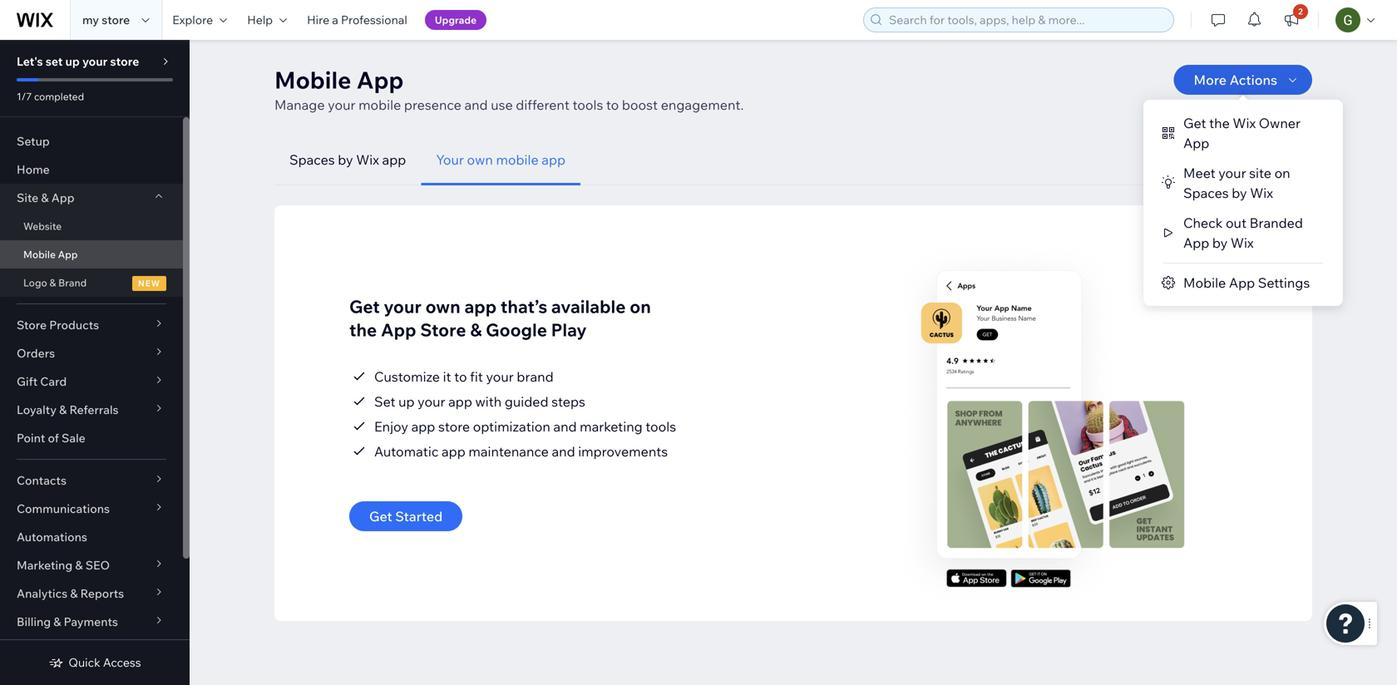 Task type: vqa. For each thing, say whether or not it's contained in the screenshot.
Manage
yes



Task type: describe. For each thing, give the bounding box(es) containing it.
point of sale
[[17, 431, 85, 445]]

on inside get your own app that's available on the app store & google play
[[630, 296, 651, 318]]

use
[[491, 96, 513, 113]]

products
[[49, 318, 99, 332]]

sidebar element
[[0, 40, 190, 685]]

loyalty
[[17, 403, 57, 417]]

home
[[17, 162, 50, 177]]

actions
[[1230, 72, 1277, 88]]

your right fit
[[486, 368, 514, 385]]

my
[[82, 12, 99, 27]]

explore
[[172, 12, 213, 27]]

presence
[[404, 96, 461, 113]]

Search for tools, apps, help & more... field
[[884, 8, 1168, 32]]

app up automatic
[[411, 418, 435, 435]]

access
[[103, 655, 141, 670]]

marketing
[[17, 558, 73, 573]]

card
[[40, 374, 67, 389]]

home link
[[0, 156, 183, 184]]

orders button
[[0, 339, 183, 368]]

marketing & seo
[[17, 558, 110, 573]]

app inside mobile app link
[[58, 248, 78, 261]]

app inside check out branded app by wix
[[1183, 235, 1210, 251]]

get for get your own app that's available on the app store & google play
[[349, 296, 380, 318]]

own inside button
[[467, 151, 493, 168]]

1 vertical spatial and
[[553, 418, 577, 435]]

app inside get your own app that's available on the app store & google play
[[381, 319, 416, 341]]

quick
[[68, 655, 100, 670]]

set
[[46, 54, 63, 69]]

on inside meet your site on spaces by wix
[[1275, 165, 1290, 181]]

quick access button
[[49, 655, 141, 670]]

out
[[1226, 215, 1247, 231]]

started
[[395, 508, 443, 525]]

app inside get the wix owner app
[[1183, 135, 1210, 151]]

orders
[[17, 346, 55, 361]]

automations link
[[0, 523, 183, 551]]

tab list containing spaces by wix app
[[274, 135, 1312, 185]]

available
[[551, 296, 626, 318]]

loyalty & referrals
[[17, 403, 119, 417]]

gift card
[[17, 374, 67, 389]]

my store
[[82, 12, 130, 27]]

marketing & seo button
[[0, 551, 183, 580]]

more
[[1194, 72, 1227, 88]]

customize
[[374, 368, 440, 385]]

optimization
[[473, 418, 550, 435]]

tools inside customize it to fit your brand set up your app with guided steps enjoy app store optimization and marketing tools automatic app maintenance and improvements
[[646, 418, 676, 435]]

mobile inside button
[[496, 151, 539, 168]]

completed
[[34, 90, 84, 103]]

spaces inside meet your site on spaces by wix
[[1183, 185, 1229, 201]]

owner
[[1259, 115, 1301, 131]]

app inside get your own app that's available on the app store & google play
[[464, 296, 497, 318]]

1/7 completed
[[17, 90, 84, 103]]

setup link
[[0, 127, 183, 156]]

spaces inside spaces by wix app button
[[289, 151, 335, 168]]

different
[[516, 96, 570, 113]]

store inside sidebar element
[[110, 54, 139, 69]]

customize it to fit your brand set up your app with guided steps enjoy app store optimization and marketing tools automatic app maintenance and improvements
[[374, 368, 676, 460]]

brand
[[58, 277, 87, 289]]

settings
[[1258, 274, 1310, 291]]

more actions
[[1194, 72, 1277, 88]]

communications button
[[0, 495, 183, 523]]

get for get started
[[369, 508, 392, 525]]

guided
[[505, 393, 549, 410]]

seo
[[85, 558, 110, 573]]

wix inside meet your site on spaces by wix
[[1250, 185, 1273, 201]]

steps
[[551, 393, 585, 410]]

upgrade
[[435, 14, 477, 26]]

& for payments
[[53, 615, 61, 629]]

0 vertical spatial by
[[338, 151, 353, 168]]

app inside spaces by wix app button
[[382, 151, 406, 168]]

the inside get your own app that's available on the app store & google play
[[349, 319, 377, 341]]

marketing
[[580, 418, 643, 435]]

loyalty & referrals button
[[0, 396, 183, 424]]

get your own app that's available on the app store & google play
[[349, 296, 651, 341]]

engagement.
[[661, 96, 744, 113]]

boost
[[622, 96, 658, 113]]

get started
[[369, 508, 443, 525]]

point of sale link
[[0, 424, 183, 452]]

mobile app link
[[0, 240, 183, 269]]

setup
[[17, 134, 50, 148]]

help button
[[237, 0, 297, 40]]

billing
[[17, 615, 51, 629]]

mobile app manage your mobile presence and use different tools to boost engagement.
[[274, 65, 744, 113]]

gift
[[17, 374, 38, 389]]

wix inside check out branded app by wix
[[1231, 235, 1254, 251]]

logo
[[23, 277, 47, 289]]

mobile for mobile app settings
[[1183, 274, 1226, 291]]

mobile for mobile app
[[23, 248, 56, 261]]

own inside get your own app that's available on the app store & google play
[[425, 296, 461, 318]]

0 vertical spatial store
[[102, 12, 130, 27]]

mobile app
[[23, 248, 78, 261]]

a
[[332, 12, 338, 27]]

store products
[[17, 318, 99, 332]]



Task type: locate. For each thing, give the bounding box(es) containing it.
tab list
[[274, 135, 1312, 185]]

mobile down check
[[1183, 274, 1226, 291]]

0 horizontal spatial mobile
[[359, 96, 401, 113]]

hire
[[307, 12, 329, 27]]

set
[[374, 393, 395, 410]]

1 horizontal spatial store
[[420, 319, 466, 341]]

mobile for mobile app manage your mobile presence and use different tools to boost engagement.
[[274, 65, 351, 94]]

0 horizontal spatial the
[[349, 319, 377, 341]]

menu containing get the wix owner app
[[1144, 108, 1343, 298]]

0 vertical spatial up
[[65, 54, 80, 69]]

1 vertical spatial the
[[349, 319, 377, 341]]

2 horizontal spatial mobile
[[1183, 274, 1226, 291]]

1 vertical spatial own
[[425, 296, 461, 318]]

0 vertical spatial and
[[464, 96, 488, 113]]

get left started
[[369, 508, 392, 525]]

logo & brand
[[23, 277, 87, 289]]

mobile app settings button
[[1144, 268, 1343, 298]]

to inside mobile app manage your mobile presence and use different tools to boost engagement.
[[606, 96, 619, 113]]

&
[[41, 190, 49, 205], [50, 277, 56, 289], [470, 319, 482, 341], [59, 403, 67, 417], [75, 558, 83, 573], [70, 586, 78, 601], [53, 615, 61, 629]]

meet
[[1183, 165, 1216, 181]]

get for get the wix owner app
[[1183, 115, 1206, 131]]

mobile app settings
[[1183, 274, 1310, 291]]

let's set up your store
[[17, 54, 139, 69]]

app down the different
[[542, 151, 566, 168]]

app left your
[[382, 151, 406, 168]]

store up it
[[420, 319, 466, 341]]

1 vertical spatial by
[[1232, 185, 1247, 201]]

your inside meet your site on spaces by wix
[[1219, 165, 1246, 181]]

your down it
[[418, 393, 445, 410]]

0 vertical spatial the
[[1209, 115, 1230, 131]]

and inside mobile app manage your mobile presence and use different tools to boost engagement.
[[464, 96, 488, 113]]

app up website
[[51, 190, 74, 205]]

billing & payments button
[[0, 608, 183, 636]]

mobile left presence
[[359, 96, 401, 113]]

1 vertical spatial store
[[110, 54, 139, 69]]

mobile down website
[[23, 248, 56, 261]]

check out branded app by wix
[[1183, 215, 1303, 251]]

play
[[551, 319, 587, 341]]

1 vertical spatial to
[[454, 368, 467, 385]]

1 horizontal spatial up
[[398, 393, 415, 410]]

that's
[[501, 296, 547, 318]]

0 horizontal spatial own
[[425, 296, 461, 318]]

check
[[1183, 215, 1223, 231]]

store down it
[[438, 418, 470, 435]]

by inside check out branded app by wix
[[1213, 235, 1228, 251]]

your inside sidebar element
[[82, 54, 108, 69]]

1 vertical spatial mobile
[[496, 151, 539, 168]]

2 button
[[1273, 0, 1310, 40]]

& for referrals
[[59, 403, 67, 417]]

store
[[102, 12, 130, 27], [110, 54, 139, 69], [438, 418, 470, 435]]

wix inside get the wix owner app
[[1233, 115, 1256, 131]]

store inside get your own app that's available on the app store & google play
[[420, 319, 466, 341]]

referrals
[[69, 403, 119, 417]]

app inside site & app dropdown button
[[51, 190, 74, 205]]

improvements
[[578, 443, 668, 460]]

2 vertical spatial and
[[552, 443, 575, 460]]

1 horizontal spatial on
[[1275, 165, 1290, 181]]

0 horizontal spatial mobile
[[23, 248, 56, 261]]

sale
[[62, 431, 85, 445]]

enjoy
[[374, 418, 408, 435]]

website
[[23, 220, 62, 232]]

wix
[[1233, 115, 1256, 131], [356, 151, 379, 168], [1250, 185, 1273, 201], [1231, 235, 1254, 251]]

mobile inside sidebar element
[[23, 248, 56, 261]]

maintenance
[[469, 443, 549, 460]]

0 vertical spatial on
[[1275, 165, 1290, 181]]

0 vertical spatial get
[[1183, 115, 1206, 131]]

0 horizontal spatial up
[[65, 54, 80, 69]]

up
[[65, 54, 80, 69], [398, 393, 415, 410]]

wix left owner at right
[[1233, 115, 1256, 131]]

your left site
[[1219, 165, 1246, 181]]

analytics & reports
[[17, 586, 124, 601]]

mobile down use
[[496, 151, 539, 168]]

communications
[[17, 501, 110, 516]]

1 vertical spatial tools
[[646, 418, 676, 435]]

1 vertical spatial up
[[398, 393, 415, 410]]

the
[[1209, 115, 1230, 131], [349, 319, 377, 341]]

your up customize
[[384, 296, 422, 318]]

1 horizontal spatial mobile
[[274, 65, 351, 94]]

2 vertical spatial get
[[369, 508, 392, 525]]

the up customize
[[349, 319, 377, 341]]

to right it
[[454, 368, 467, 385]]

point
[[17, 431, 45, 445]]

1 horizontal spatial own
[[467, 151, 493, 168]]

spaces by wix app button
[[274, 135, 421, 185]]

wix down site
[[1250, 185, 1273, 201]]

to left boost
[[606, 96, 619, 113]]

your right manage
[[328, 96, 356, 113]]

mobile inside mobile app manage your mobile presence and use different tools to boost engagement.
[[359, 96, 401, 113]]

analytics
[[17, 586, 68, 601]]

hire a professional
[[307, 12, 407, 27]]

site
[[17, 190, 38, 205]]

your right set
[[82, 54, 108, 69]]

get down the more
[[1183, 115, 1206, 131]]

by inside meet your site on spaces by wix
[[1232, 185, 1247, 201]]

your
[[436, 151, 464, 168]]

& right the loyalty
[[59, 403, 67, 417]]

0 vertical spatial mobile
[[359, 96, 401, 113]]

tools up the improvements
[[646, 418, 676, 435]]

upgrade button
[[425, 10, 487, 30]]

0 vertical spatial spaces
[[289, 151, 335, 168]]

2 vertical spatial mobile
[[1183, 274, 1226, 291]]

automatic
[[374, 443, 439, 460]]

0 vertical spatial to
[[606, 96, 619, 113]]

get started button
[[349, 501, 463, 531]]

app up meet
[[1183, 135, 1210, 151]]

it
[[443, 368, 451, 385]]

analytics & reports button
[[0, 580, 183, 608]]

to inside customize it to fit your brand set up your app with guided steps enjoy app store optimization and marketing tools automatic app maintenance and improvements
[[454, 368, 467, 385]]

& for brand
[[50, 277, 56, 289]]

app left the settings
[[1229, 274, 1255, 291]]

tools right the different
[[573, 96, 603, 113]]

spaces down meet
[[1183, 185, 1229, 201]]

app inside your own mobile app button
[[542, 151, 566, 168]]

1 vertical spatial mobile
[[23, 248, 56, 261]]

up inside customize it to fit your brand set up your app with guided steps enjoy app store optimization and marketing tools automatic app maintenance and improvements
[[398, 393, 415, 410]]

wix down out
[[1231, 235, 1254, 251]]

0 horizontal spatial by
[[338, 151, 353, 168]]

0 vertical spatial own
[[467, 151, 493, 168]]

gift card button
[[0, 368, 183, 396]]

on right site
[[1275, 165, 1290, 181]]

0 horizontal spatial spaces
[[289, 151, 335, 168]]

1 vertical spatial on
[[630, 296, 651, 318]]

billing & payments
[[17, 615, 118, 629]]

store right my
[[102, 12, 130, 27]]

contacts
[[17, 473, 67, 488]]

2 vertical spatial store
[[438, 418, 470, 435]]

professional
[[341, 12, 407, 27]]

on right available on the left top of page
[[630, 296, 651, 318]]

site
[[1249, 165, 1272, 181]]

store down my store
[[110, 54, 139, 69]]

& inside popup button
[[75, 558, 83, 573]]

menu
[[1144, 108, 1343, 298]]

store up orders
[[17, 318, 47, 332]]

get inside get your own app that's available on the app store & google play
[[349, 296, 380, 318]]

app down professional
[[357, 65, 404, 94]]

your own mobile app button
[[421, 135, 581, 185]]

get inside get the wix owner app
[[1183, 115, 1206, 131]]

mobile inside mobile app manage your mobile presence and use different tools to boost engagement.
[[274, 65, 351, 94]]

your inside mobile app manage your mobile presence and use different tools to boost engagement.
[[328, 96, 356, 113]]

new
[[138, 278, 161, 288]]

the down the more
[[1209, 115, 1230, 131]]

get the wix owner app
[[1183, 115, 1301, 151]]

& for reports
[[70, 586, 78, 601]]

tools inside mobile app manage your mobile presence and use different tools to boost engagement.
[[573, 96, 603, 113]]

0 horizontal spatial tools
[[573, 96, 603, 113]]

get
[[1183, 115, 1206, 131], [349, 296, 380, 318], [369, 508, 392, 525]]

store products button
[[0, 311, 183, 339]]

by
[[338, 151, 353, 168], [1232, 185, 1247, 201], [1213, 235, 1228, 251]]

site & app
[[17, 190, 74, 205]]

2 vertical spatial by
[[1213, 235, 1228, 251]]

up inside sidebar element
[[65, 54, 80, 69]]

mobile inside button
[[1183, 274, 1226, 291]]

meet your site on spaces by wix
[[1183, 165, 1290, 201]]

quick access
[[68, 655, 141, 670]]

contacts button
[[0, 467, 183, 495]]

0 vertical spatial mobile
[[274, 65, 351, 94]]

branded
[[1250, 215, 1303, 231]]

1 horizontal spatial the
[[1209, 115, 1230, 131]]

app up google
[[464, 296, 497, 318]]

& right site
[[41, 190, 49, 205]]

spaces
[[289, 151, 335, 168], [1183, 185, 1229, 201]]

automations
[[17, 530, 87, 544]]

0 horizontal spatial on
[[630, 296, 651, 318]]

mobile up manage
[[274, 65, 351, 94]]

of
[[48, 431, 59, 445]]

with
[[475, 393, 502, 410]]

1 horizontal spatial to
[[606, 96, 619, 113]]

1 vertical spatial spaces
[[1183, 185, 1229, 201]]

check out branded app by wix button
[[1144, 208, 1343, 258]]

store
[[17, 318, 47, 332], [420, 319, 466, 341]]

site & app button
[[0, 184, 183, 212]]

store inside customize it to fit your brand set up your app with guided steps enjoy app store optimization and marketing tools automatic app maintenance and improvements
[[438, 418, 470, 435]]

own right your
[[467, 151, 493, 168]]

& inside get your own app that's available on the app store & google play
[[470, 319, 482, 341]]

get up customize
[[349, 296, 380, 318]]

1 vertical spatial get
[[349, 296, 380, 318]]

& inside popup button
[[53, 615, 61, 629]]

payments
[[64, 615, 118, 629]]

get inside button
[[369, 508, 392, 525]]

app up customize
[[381, 319, 416, 341]]

spaces by wix app
[[289, 151, 406, 168]]

meet your site on spaces by wix button
[[1144, 158, 1343, 208]]

app right automatic
[[442, 443, 466, 460]]

1 horizontal spatial by
[[1213, 235, 1228, 251]]

& for app
[[41, 190, 49, 205]]

0 horizontal spatial to
[[454, 368, 467, 385]]

0 horizontal spatial store
[[17, 318, 47, 332]]

2 horizontal spatial by
[[1232, 185, 1247, 201]]

fit
[[470, 368, 483, 385]]

app up brand
[[58, 248, 78, 261]]

& for seo
[[75, 558, 83, 573]]

1 horizontal spatial spaces
[[1183, 185, 1229, 201]]

app down check
[[1183, 235, 1210, 251]]

your inside get your own app that's available on the app store & google play
[[384, 296, 422, 318]]

& left the reports
[[70, 586, 78, 601]]

spaces down manage
[[289, 151, 335, 168]]

1 horizontal spatial tools
[[646, 418, 676, 435]]

& right billing at bottom
[[53, 615, 61, 629]]

app left with at the bottom of page
[[448, 393, 472, 410]]

own
[[467, 151, 493, 168], [425, 296, 461, 318]]

1 horizontal spatial mobile
[[496, 151, 539, 168]]

wix left your
[[356, 151, 379, 168]]

& right logo
[[50, 277, 56, 289]]

the inside get the wix owner app
[[1209, 115, 1230, 131]]

& left seo
[[75, 558, 83, 573]]

& left google
[[470, 319, 482, 341]]

app inside mobile app settings button
[[1229, 274, 1255, 291]]

0 vertical spatial tools
[[573, 96, 603, 113]]

your own mobile app
[[436, 151, 566, 168]]

own up it
[[425, 296, 461, 318]]

store inside popup button
[[17, 318, 47, 332]]

app inside mobile app manage your mobile presence and use different tools to boost engagement.
[[357, 65, 404, 94]]

let's
[[17, 54, 43, 69]]

hire a professional link
[[297, 0, 417, 40]]

reports
[[80, 586, 124, 601]]

google
[[486, 319, 547, 341]]

brand
[[517, 368, 554, 385]]



